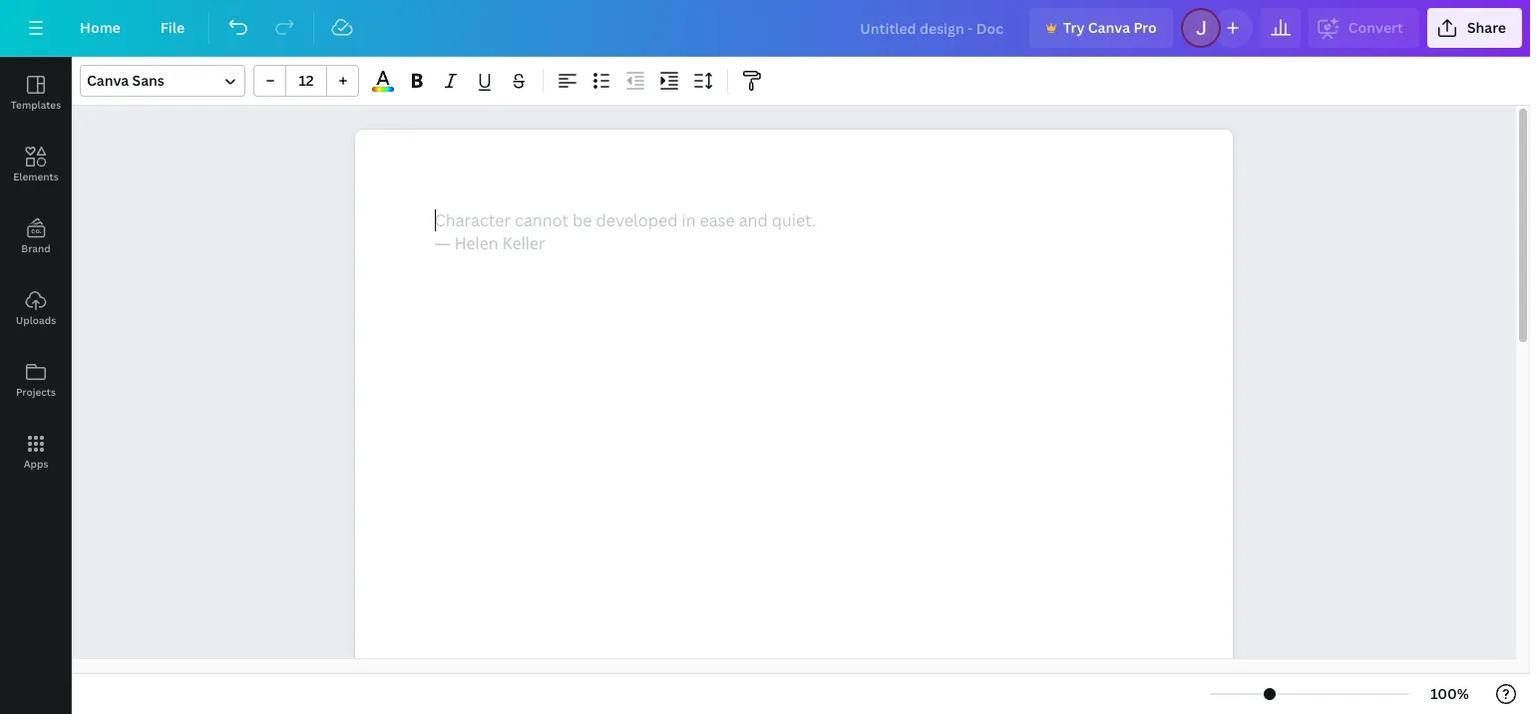 Task type: vqa. For each thing, say whether or not it's contained in the screenshot.
Share 'dropdown button'
yes



Task type: describe. For each thing, give the bounding box(es) containing it.
share button
[[1428, 8, 1523, 48]]

canva sans
[[87, 71, 164, 90]]

projects button
[[0, 344, 72, 416]]

main menu bar
[[0, 0, 1531, 57]]

100% button
[[1418, 678, 1483, 710]]

convert
[[1349, 18, 1404, 37]]

Design title text field
[[844, 8, 1022, 48]]

convert button
[[1309, 8, 1420, 48]]

canva inside button
[[1088, 18, 1131, 37]]

100%
[[1431, 684, 1470, 703]]

brand
[[21, 241, 51, 255]]

sans
[[132, 71, 164, 90]]

file
[[160, 18, 185, 37]]

file button
[[144, 8, 201, 48]]

share
[[1468, 18, 1507, 37]]

try canva pro button
[[1030, 8, 1173, 48]]

uploads
[[16, 313, 56, 327]]

try
[[1063, 18, 1085, 37]]



Task type: locate. For each thing, give the bounding box(es) containing it.
canva inside dropdown button
[[87, 71, 129, 90]]

canva sans button
[[80, 65, 245, 97]]

home
[[80, 18, 120, 37]]

canva
[[1088, 18, 1131, 37], [87, 71, 129, 90]]

1 vertical spatial canva
[[87, 71, 129, 90]]

None text field
[[355, 130, 1233, 714]]

canva left sans
[[87, 71, 129, 90]]

0 vertical spatial canva
[[1088, 18, 1131, 37]]

try canva pro
[[1063, 18, 1157, 37]]

color range image
[[372, 87, 394, 92]]

templates
[[11, 98, 61, 112]]

canva right try
[[1088, 18, 1131, 37]]

group
[[253, 65, 359, 97]]

templates button
[[0, 57, 72, 129]]

0 horizontal spatial canva
[[87, 71, 129, 90]]

apps
[[24, 457, 48, 471]]

brand button
[[0, 201, 72, 272]]

1 horizontal spatial canva
[[1088, 18, 1131, 37]]

apps button
[[0, 416, 72, 488]]

elements button
[[0, 129, 72, 201]]

elements
[[13, 170, 59, 184]]

pro
[[1134, 18, 1157, 37]]

projects
[[16, 385, 56, 399]]

uploads button
[[0, 272, 72, 344]]

– – number field
[[292, 71, 320, 90]]

side panel tab list
[[0, 57, 72, 488]]

home link
[[64, 8, 136, 48]]



